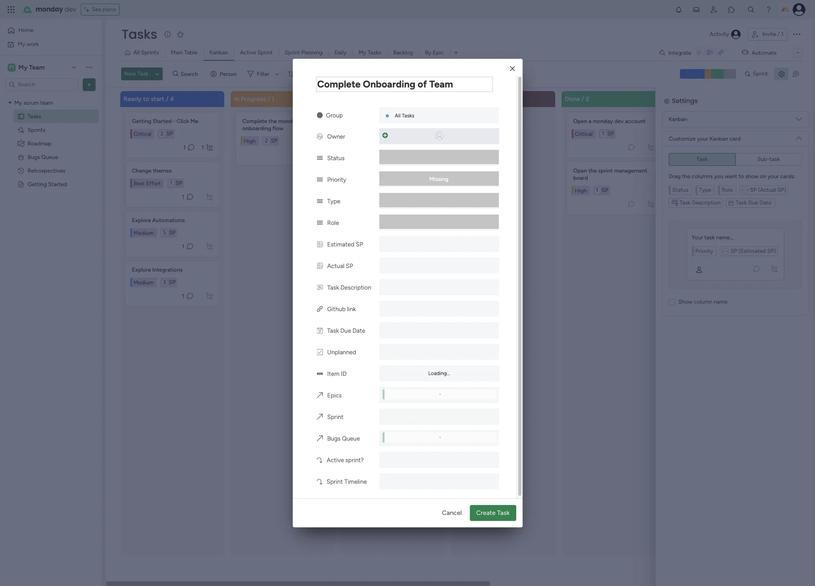 Task type: locate. For each thing, give the bounding box(es) containing it.
2 dapulse numbers column image from the top
[[317, 263, 323, 270]]

task description
[[680, 199, 721, 206], [680, 217, 721, 223], [327, 284, 371, 292]]

dev for complete the monday dev onboarding flow
[[300, 118, 309, 125]]

explore left automations
[[132, 217, 151, 224]]

open for open a monday dev account
[[574, 118, 588, 125]]

0 vertical spatial 2
[[586, 95, 590, 103]]

/
[[778, 31, 780, 38], [166, 95, 169, 103], [268, 95, 270, 103], [399, 95, 401, 103], [582, 95, 585, 103]]

click
[[177, 118, 189, 125]]

open inside open the sprint management board
[[574, 167, 588, 174]]

2 horizontal spatial list box
[[567, 109, 661, 215]]

0 vertical spatial active
[[240, 49, 256, 56]]

show for sp
[[679, 299, 693, 305]]

1 v2 board relation small image from the top
[[317, 392, 323, 400]]

2 vertical spatial 1 sp
[[596, 187, 609, 194]]

board
[[574, 175, 588, 181]]

0 vertical spatial bugs
[[28, 154, 40, 161]]

customize for (estimated sp)
[[669, 153, 696, 159]]

bugs inside dialog
[[327, 436, 341, 443]]

my right workspace image
[[18, 63, 27, 71]]

active for active sprint?
[[327, 457, 344, 464]]

high down 'onboarding'
[[244, 138, 256, 144]]

name...
[[717, 234, 734, 241], [716, 252, 734, 258]]

explore
[[132, 217, 151, 224], [132, 267, 151, 273]]

option
[[0, 96, 102, 97]]

(actual for sp
[[759, 187, 777, 193]]

new task
[[124, 71, 148, 77]]

active inside dialog
[[327, 457, 344, 464]]

1 vertical spatial drag the columns you want to show on your cards:
[[669, 190, 796, 197]]

- for bugs queue
[[439, 435, 441, 441]]

1 vertical spatial description
[[692, 217, 721, 223]]

see
[[92, 6, 101, 13]]

queue inside dialog
[[342, 436, 360, 443]]

monday up home button
[[36, 5, 63, 14]]

date
[[760, 199, 772, 206], [760, 217, 772, 223], [353, 328, 365, 335]]

customize your kanban card for (estimated sp)
[[669, 153, 741, 159]]

1 horizontal spatial getting
[[132, 118, 151, 125]]

0 horizontal spatial bugs
[[28, 154, 40, 161]]

started down the retrospectives
[[48, 181, 67, 188]]

high
[[244, 138, 256, 144], [575, 187, 587, 194]]

0 vertical spatial to
[[143, 95, 149, 103]]

0 horizontal spatial 2 sp
[[161, 130, 173, 137]]

critical down a
[[575, 130, 593, 137]]

all tasks
[[395, 113, 415, 119]]

column for (estimated sp)
[[694, 316, 713, 323]]

2 vertical spatial to
[[739, 190, 744, 197]]

main table button
[[165, 46, 204, 59]]

1 sp down open a monday dev account
[[602, 130, 615, 137]]

dapulse numbers column image
[[317, 241, 323, 248], [317, 263, 323, 270]]

1 vertical spatial sp (actual sp)
[[750, 204, 786, 211]]

settings
[[672, 96, 698, 105], [672, 109, 698, 118]]

(estimated up (estimated sp)
[[739, 248, 767, 255]]

drag the columns you want to show on your cards:
[[669, 173, 796, 180], [669, 190, 796, 197]]

2 for getting started - click me
[[161, 130, 164, 137]]

bugs
[[28, 154, 40, 161], [327, 436, 341, 443]]

sub- for (estimated sp)
[[758, 173, 770, 180]]

drag the columns you want to show on your cards: for (estimated sp)
[[669, 190, 796, 197]]

to for sp
[[739, 173, 745, 180]]

sub-task
[[758, 156, 780, 163], [758, 173, 780, 180]]

column
[[694, 299, 713, 305], [694, 316, 713, 323]]

0 vertical spatial drag the columns you want to show on your cards:
[[669, 173, 796, 180]]

1 vertical spatial drag
[[669, 190, 681, 197]]

sprint planning button
[[279, 46, 329, 59]]

0 vertical spatial v2 board relation small image
[[317, 392, 323, 400]]

select product image
[[7, 6, 15, 14]]

bugs down roadmap
[[28, 154, 40, 161]]

getting down ready to start / 4
[[132, 118, 151, 125]]

monday dev
[[36, 5, 76, 14]]

0 vertical spatial queue
[[41, 154, 58, 161]]

show
[[746, 173, 759, 180], [746, 190, 759, 197]]

1 medium from the top
[[134, 230, 154, 236]]

all for all tasks
[[395, 113, 401, 119]]

drag the columns you want to show on your cards: for sp
[[669, 173, 796, 180]]

tasks up all sprints button
[[122, 25, 157, 43]]

Search in workspace field
[[17, 80, 67, 89]]

0 vertical spatial you
[[715, 173, 724, 180]]

columns
[[692, 173, 713, 180], [692, 190, 713, 197]]

your task name...
[[692, 234, 734, 241], [692, 252, 734, 258]]

2 sub- from the top
[[758, 173, 770, 180]]

active sprint button
[[234, 46, 279, 59]]

0 vertical spatial customize
[[669, 135, 696, 142]]

1 sp for done / 2
[[596, 187, 609, 194]]

1 v2 status image from the top
[[317, 155, 323, 162]]

0 vertical spatial 2 sp
[[161, 130, 173, 137]]

1 vertical spatial explore
[[132, 267, 151, 273]]

getting started
[[28, 181, 67, 188]]

1 dapulse numbers column image from the top
[[317, 241, 323, 248]]

customize for sp
[[669, 135, 696, 142]]

1 vertical spatial active
[[327, 457, 344, 464]]

workspace image
[[8, 63, 16, 72]]

task description for sp
[[680, 199, 721, 206]]

high inside list box
[[575, 187, 587, 194]]

v2 lookup arrow image for sprint timeline
[[317, 479, 322, 486]]

add to favorites image
[[176, 30, 184, 38]]

dev left see
[[65, 5, 76, 14]]

task
[[138, 71, 148, 77], [680, 199, 691, 206], [736, 199, 747, 206], [680, 217, 691, 223], [736, 217, 747, 223], [327, 284, 339, 292], [327, 328, 339, 335], [498, 510, 510, 517]]

2 sp inside list box
[[161, 130, 173, 137]]

tasks down the "0"
[[402, 113, 415, 119]]

0 vertical spatial your
[[692, 234, 704, 241]]

0 vertical spatial cards:
[[781, 173, 796, 180]]

dev left account
[[615, 118, 624, 125]]

monday for open a monday dev account
[[593, 118, 614, 125]]

2 sp down the getting started - click me
[[161, 130, 173, 137]]

1 vertical spatial started
[[48, 181, 67, 188]]

started inside row group
[[153, 118, 172, 125]]

my for my tasks
[[359, 49, 367, 56]]

dev inside list box
[[615, 118, 624, 125]]

on for (estimated sp)
[[760, 190, 767, 197]]

1
[[782, 31, 784, 38], [272, 95, 275, 103], [602, 130, 605, 137], [183, 144, 186, 151], [202, 144, 204, 151], [170, 180, 172, 187], [596, 187, 599, 194], [182, 194, 184, 200], [182, 243, 184, 250], [182, 293, 184, 300]]

your
[[698, 135, 709, 142], [697, 153, 708, 159], [768, 173, 780, 180], [768, 190, 779, 197]]

dapulse numbers column image left actual
[[317, 263, 323, 270]]

0 vertical spatial medium
[[134, 230, 154, 236]]

sprints up roadmap
[[28, 127, 45, 133]]

v2 status image for role
[[317, 220, 323, 227]]

1 horizontal spatial bugs
[[327, 436, 341, 443]]

show for (estimated sp)
[[746, 190, 759, 197]]

close image
[[510, 66, 515, 72]]

tasks inside dialog
[[402, 113, 415, 119]]

epic
[[433, 49, 444, 56]]

customize
[[669, 135, 696, 142], [669, 153, 696, 159]]

name
[[714, 299, 728, 305], [714, 316, 728, 323]]

0 vertical spatial v2 status image
[[317, 155, 323, 162]]

1 vertical spatial v2 board relation small image
[[317, 436, 323, 443]]

sprints down tasks field
[[141, 49, 159, 56]]

your for sp
[[692, 234, 704, 241]]

0 vertical spatial explore
[[132, 217, 151, 224]]

1 vertical spatial date
[[760, 217, 772, 223]]

1 critical from the left
[[134, 130, 151, 137]]

all inside dialog
[[395, 113, 401, 119]]

(estimated down sp (estimated sp)
[[739, 265, 766, 272]]

/ right "invite"
[[778, 31, 780, 38]]

2 your task name... from the top
[[692, 252, 734, 258]]

automations
[[152, 217, 185, 224]]

the
[[269, 118, 277, 125], [589, 167, 597, 174], [683, 173, 691, 180], [682, 190, 690, 197]]

open left a
[[574, 118, 588, 125]]

0 vertical spatial task description
[[680, 199, 721, 206]]

1 vertical spatial 2
[[161, 130, 164, 137]]

0 vertical spatial on
[[761, 173, 767, 180]]

all
[[134, 49, 140, 56], [395, 113, 401, 119]]

dapulse date column image
[[317, 328, 323, 335]]

1 inside button
[[782, 31, 784, 38]]

1 horizontal spatial sprints
[[141, 49, 159, 56]]

my for my scrum team
[[14, 99, 22, 106]]

cancel
[[442, 510, 462, 517]]

2 v2 status image from the top
[[317, 176, 323, 184]]

1 vertical spatial your task name...
[[692, 252, 734, 258]]

public board image down scrum at the top of page
[[17, 113, 25, 120]]

1 vertical spatial customize your kanban card
[[669, 153, 741, 159]]

due inside dialog
[[340, 328, 351, 335]]

2 horizontal spatial dev
[[615, 118, 624, 125]]

automate
[[752, 49, 777, 56]]

1 sub- from the top
[[758, 156, 770, 163]]

plans
[[103, 6, 116, 13]]

1 (estimated from the top
[[739, 248, 767, 255]]

1 vertical spatial want
[[725, 190, 737, 197]]

1 vertical spatial show column name
[[678, 316, 728, 323]]

medium for integrations
[[134, 279, 154, 286]]

done / 2
[[565, 95, 590, 103]]

sprint left 'planning'
[[285, 49, 300, 56]]

maria williams image
[[793, 3, 806, 16]]

critical down the getting started - click me
[[134, 130, 151, 137]]

1 vertical spatial public board image
[[17, 181, 25, 188]]

sp (actual sp)
[[751, 187, 787, 193], [750, 204, 786, 211]]

1 vertical spatial show
[[678, 316, 693, 323]]

all down 'review'
[[395, 113, 401, 119]]

1 vertical spatial customize
[[669, 153, 696, 159]]

2 down 'onboarding'
[[265, 137, 268, 144]]

explore for explore automations
[[132, 217, 151, 224]]

1 vertical spatial open
[[574, 167, 588, 174]]

dapulse numbers column image for actual sp
[[317, 263, 323, 270]]

2 vertical spatial -
[[439, 435, 441, 441]]

name for sp
[[714, 299, 728, 305]]

1 explore from the top
[[132, 217, 151, 224]]

monday right a
[[593, 118, 614, 125]]

v2 board relation small image for epics
[[317, 392, 323, 400]]

list box containing open a monday dev account
[[567, 109, 661, 215]]

1 vertical spatial bugs
[[327, 436, 341, 443]]

your task name... for sp
[[692, 234, 734, 241]]

queue up sprint?
[[342, 436, 360, 443]]

item id
[[327, 371, 347, 378]]

sprints
[[141, 49, 159, 56], [28, 127, 45, 133]]

date for sp
[[760, 199, 772, 206]]

Search field
[[179, 69, 203, 80]]

all sprints button
[[121, 46, 165, 59]]

my right caret down image
[[14, 99, 22, 106]]

(actual
[[759, 187, 777, 193], [758, 204, 776, 211]]

role
[[327, 220, 339, 227]]

drag for sp
[[669, 173, 681, 180]]

0 horizontal spatial 2
[[161, 130, 164, 137]]

3 v2 status image from the top
[[317, 220, 323, 227]]

0 horizontal spatial getting
[[28, 181, 47, 188]]

1 vertical spatial you
[[714, 190, 724, 197]]

dev left v2 sun icon
[[300, 118, 309, 125]]

all inside all sprints button
[[134, 49, 140, 56]]

v2 sun image
[[317, 112, 323, 119]]

getting inside row group
[[132, 118, 151, 125]]

inbox image
[[693, 6, 701, 14]]

0 vertical spatial columns
[[692, 173, 713, 180]]

dev inside complete the monday dev onboarding flow
[[300, 118, 309, 125]]

getting for getting started - click me
[[132, 118, 151, 125]]

my inside workspace selection element
[[18, 63, 27, 71]]

1 vertical spatial queue
[[342, 436, 360, 443]]

tasks inside list box
[[28, 113, 41, 120]]

1 vertical spatial sub-task button
[[736, 170, 803, 183]]

card for (estimated sp)
[[730, 153, 741, 159]]

row group
[[119, 91, 816, 582]]

active up filter popup button
[[240, 49, 256, 56]]

sp (estimated sp)
[[731, 248, 777, 255]]

None field
[[316, 77, 493, 92]]

want for sp
[[725, 173, 738, 180]]

item
[[327, 371, 340, 378]]

1 horizontal spatial high
[[575, 187, 587, 194]]

medium down explore integrations
[[134, 279, 154, 286]]

v2 lookup arrow image left active sprint?
[[317, 457, 322, 464]]

1 vertical spatial sub-
[[758, 173, 770, 180]]

getting down the retrospectives
[[28, 181, 47, 188]]

1 vertical spatial task due date
[[736, 217, 772, 223]]

collapse board header image
[[795, 50, 802, 56]]

1 horizontal spatial critical
[[575, 130, 593, 137]]

-
[[173, 118, 175, 125], [439, 392, 441, 398], [439, 435, 441, 441]]

(estimated
[[739, 248, 767, 255], [739, 265, 766, 272]]

1 vertical spatial all
[[395, 113, 401, 119]]

0 vertical spatial want
[[725, 173, 738, 180]]

monday for complete the monday dev onboarding flow
[[278, 118, 299, 125]]

v2 status image left status
[[317, 155, 323, 162]]

sprint
[[258, 49, 273, 56], [285, 49, 300, 56], [753, 71, 769, 77], [327, 414, 344, 421], [327, 479, 343, 486]]

1 vertical spatial getting
[[28, 181, 47, 188]]

0 vertical spatial all
[[134, 49, 140, 56]]

3 sp
[[163, 279, 176, 286]]

open for open the sprint management board
[[574, 167, 588, 174]]

(estimated sp)
[[738, 265, 776, 272]]

your
[[692, 234, 704, 241], [692, 252, 703, 258]]

settings for sp
[[672, 96, 698, 105]]

you
[[715, 173, 724, 180], [714, 190, 724, 197]]

1 v2 lookup arrow image from the top
[[317, 457, 322, 464]]

0 vertical spatial show
[[746, 173, 759, 180]]

m
[[9, 64, 14, 71]]

bugs queue up active sprint?
[[327, 436, 360, 443]]

1 sp down open the sprint management board
[[596, 187, 609, 194]]

v2 board relation small image
[[317, 392, 323, 400], [317, 436, 323, 443]]

started left click
[[153, 118, 172, 125]]

2 right done
[[586, 95, 590, 103]]

name... for sp
[[717, 234, 734, 241]]

my left work
[[18, 41, 25, 47]]

1 your task name... from the top
[[692, 234, 734, 241]]

0 horizontal spatial queue
[[41, 154, 58, 161]]

description for sp
[[692, 199, 721, 206]]

my for my work
[[18, 41, 25, 47]]

2 vertical spatial due
[[340, 328, 351, 335]]

flow
[[273, 125, 284, 132]]

2 open from the top
[[574, 167, 588, 174]]

angle down image
[[156, 71, 159, 77]]

a
[[589, 118, 592, 125]]

v2 status image
[[317, 155, 323, 162], [317, 176, 323, 184], [317, 220, 323, 227]]

v2 status image left role
[[317, 220, 323, 227]]

2 critical from the left
[[575, 130, 593, 137]]

2 your from the top
[[692, 252, 703, 258]]

activity
[[710, 31, 730, 38]]

0 vertical spatial sub-
[[758, 156, 770, 163]]

1 vertical spatial due
[[748, 217, 758, 223]]

1 horizontal spatial monday
[[278, 118, 299, 125]]

0 horizontal spatial started
[[48, 181, 67, 188]]

1 horizontal spatial dev
[[300, 118, 309, 125]]

active inside button
[[240, 49, 256, 56]]

1 your from the top
[[692, 234, 704, 241]]

0 vertical spatial task due date
[[736, 199, 772, 206]]

v2 lookup arrow image left sprint timeline
[[317, 479, 322, 486]]

show for (estimated sp)
[[678, 316, 693, 323]]

change
[[132, 167, 152, 174]]

2 (estimated from the top
[[739, 265, 766, 272]]

1 horizontal spatial active
[[327, 457, 344, 464]]

scrum
[[23, 99, 39, 106]]

list box containing my scrum team
[[0, 94, 102, 299]]

0
[[403, 95, 407, 103]]

effort
[[146, 180, 161, 187]]

2 down the getting started - click me
[[161, 130, 164, 137]]

main content
[[106, 87, 816, 587]]

dialog
[[293, 59, 523, 528]]

0 horizontal spatial bugs queue
[[28, 154, 58, 161]]

/ left 4 in the left top of the page
[[166, 95, 169, 103]]

cards: for (estimated sp)
[[780, 190, 796, 197]]

work
[[27, 41, 39, 47]]

1 sp down themes
[[170, 180, 182, 187]]

want for (estimated sp)
[[725, 190, 737, 197]]

0 vertical spatial v2 lookup arrow image
[[317, 457, 322, 464]]

2 horizontal spatial monday
[[593, 118, 614, 125]]

2 vertical spatial description
[[341, 284, 371, 292]]

0 vertical spatial your task name...
[[692, 234, 734, 241]]

1 vertical spatial 1 sp
[[170, 180, 182, 187]]

2 v2 lookup arrow image from the top
[[317, 479, 322, 486]]

v2 status image left priority
[[317, 176, 323, 184]]

0 vertical spatial bugs queue
[[28, 154, 58, 161]]

1 vertical spatial medium
[[134, 279, 154, 286]]

v2 board relation small image down v2 board relation small image
[[317, 436, 323, 443]]

2 medium from the top
[[134, 279, 154, 286]]

filter
[[257, 71, 270, 78]]

0 vertical spatial -
[[173, 118, 175, 125]]

sp
[[167, 130, 173, 137], [608, 130, 615, 137], [271, 137, 278, 144], [176, 180, 182, 187], [751, 187, 757, 193], [602, 187, 609, 194], [750, 204, 757, 211], [169, 229, 176, 236], [356, 241, 363, 248], [731, 248, 738, 255], [346, 263, 353, 270], [169, 279, 176, 286]]

1 vertical spatial name...
[[716, 252, 734, 258]]

queue up the retrospectives
[[41, 154, 58, 161]]

1 vertical spatial columns
[[692, 190, 713, 197]]

1 vertical spatial sub-task
[[758, 173, 780, 180]]

1 horizontal spatial 2
[[265, 137, 268, 144]]

public board image for getting started
[[17, 181, 25, 188]]

my right daily
[[359, 49, 367, 56]]

1 vertical spatial name
[[714, 316, 728, 323]]

backlog button
[[388, 46, 419, 59]]

v2 link column image
[[317, 306, 323, 313]]

0 vertical spatial high
[[244, 138, 256, 144]]

best
[[134, 180, 145, 187]]

drag for (estimated sp)
[[669, 190, 681, 197]]

queue inside list box
[[41, 154, 58, 161]]

due for sp
[[749, 199, 759, 206]]

date inside dialog
[[353, 328, 365, 335]]

roadmap
[[28, 140, 51, 147]]

1 horizontal spatial 2 sp
[[265, 137, 278, 144]]

explore left integrations
[[132, 267, 151, 273]]

open up board
[[574, 167, 588, 174]]

active left sprint?
[[327, 457, 344, 464]]

public board image
[[17, 113, 25, 120], [17, 181, 25, 188]]

sprint planning
[[285, 49, 323, 56]]

2 sub-task from the top
[[758, 173, 780, 180]]

high down board
[[575, 187, 587, 194]]

0 vertical spatial (estimated
[[739, 248, 767, 255]]

2 public board image from the top
[[17, 181, 25, 188]]

monday inside complete the monday dev onboarding flow
[[278, 118, 299, 125]]

tasks inside button
[[368, 49, 382, 56]]

critical
[[134, 130, 151, 137], [575, 130, 593, 137]]

2 sub-task button from the top
[[736, 170, 803, 183]]

1 horizontal spatial list box
[[125, 109, 220, 307]]

dapulse numbers column image left estimated
[[317, 241, 323, 248]]

task due date for (estimated sp)
[[736, 217, 772, 223]]

0 vertical spatial card
[[730, 135, 741, 142]]

customize your kanban card for sp
[[669, 135, 741, 142]]

arrow down image
[[272, 69, 282, 79]]

onboarding
[[242, 125, 271, 132]]

2 v2 board relation small image from the top
[[317, 436, 323, 443]]

all down tasks field
[[134, 49, 140, 56]]

2 explore from the top
[[132, 267, 151, 273]]

medium down explore automations
[[134, 230, 154, 236]]

in
[[234, 95, 239, 103]]

invite
[[763, 31, 777, 38]]

1 open from the top
[[574, 118, 588, 125]]

1 vertical spatial to
[[739, 173, 745, 180]]

getting for getting started
[[28, 181, 47, 188]]

2 inside list box
[[161, 130, 164, 137]]

v2 status image for status
[[317, 155, 323, 162]]

task description inside dialog
[[327, 284, 371, 292]]

v2 board relation small image for bugs queue
[[317, 436, 323, 443]]

0 horizontal spatial all
[[134, 49, 140, 56]]

task due date for sp
[[736, 199, 772, 206]]

1 sp for ready to start / 4
[[170, 180, 182, 187]]

sort button
[[284, 68, 313, 81]]

dialog containing cancel
[[293, 59, 523, 528]]

2 sp down flow
[[265, 137, 278, 144]]

actual
[[327, 263, 345, 270]]

monday inside list box
[[593, 118, 614, 125]]

v2 board relation small image left epics
[[317, 392, 323, 400]]

getting
[[132, 118, 151, 125], [28, 181, 47, 188]]

sprint right v2 board relation small image
[[327, 414, 344, 421]]

monday up flow
[[278, 118, 299, 125]]

daily
[[335, 49, 347, 56]]

0 vertical spatial sub-task button
[[736, 153, 803, 166]]

kanban inside button
[[210, 49, 228, 56]]

1 sub-task button from the top
[[736, 153, 803, 166]]

1 vertical spatial settings
[[672, 109, 698, 118]]

0 vertical spatial dapulse numbers column image
[[317, 241, 323, 248]]

0 vertical spatial name...
[[717, 234, 734, 241]]

bugs up active sprint?
[[327, 436, 341, 443]]

list box containing getting started - click me
[[125, 109, 220, 307]]

v2 board relation small image
[[317, 414, 323, 421]]

critical for to
[[134, 130, 151, 137]]

list box
[[0, 94, 102, 299], [125, 109, 220, 307], [567, 109, 661, 215]]

dapulse numbers column image for estimated sp
[[317, 241, 323, 248]]

1 public board image from the top
[[17, 113, 25, 120]]

customize your kanban card
[[669, 135, 741, 142], [669, 153, 741, 159]]

v2 lookup arrow image
[[317, 457, 322, 464], [317, 479, 322, 486]]

public board image left getting started
[[17, 181, 25, 188]]

estimated
[[327, 241, 354, 248]]

monday
[[36, 5, 63, 14], [278, 118, 299, 125], [593, 118, 614, 125]]

1 vertical spatial task description
[[680, 217, 721, 223]]

tasks down my scrum team
[[28, 113, 41, 120]]

timeline
[[344, 479, 367, 486]]

bugs queue down roadmap
[[28, 154, 58, 161]]

tasks left backlog
[[368, 49, 382, 56]]

dapulse addbtn image
[[382, 133, 387, 138]]

2
[[586, 95, 590, 103], [161, 130, 164, 137], [265, 137, 268, 144]]

1 horizontal spatial all
[[395, 113, 401, 119]]

1 sub-task from the top
[[758, 156, 780, 163]]

my
[[18, 41, 25, 47], [359, 49, 367, 56], [18, 63, 27, 71], [14, 99, 22, 106]]

v2 status image for priority
[[317, 176, 323, 184]]

my tasks button
[[353, 46, 388, 59]]



Task type: describe. For each thing, give the bounding box(es) containing it.
account
[[626, 118, 646, 125]]

0 horizontal spatial dev
[[65, 5, 76, 14]]

2 for complete the monday dev onboarding flow
[[265, 137, 268, 144]]

active sprint?
[[327, 457, 364, 464]]

sub- for sp
[[758, 156, 770, 163]]

type
[[327, 198, 340, 205]]

sprint?
[[345, 457, 364, 464]]

github link
[[327, 306, 356, 313]]

main
[[171, 49, 183, 56]]

v2 checkbox image
[[317, 349, 323, 356]]

sub-task button for sp
[[736, 153, 803, 166]]

0 horizontal spatial monday
[[36, 5, 63, 14]]

by
[[425, 49, 432, 56]]

- for epics
[[439, 392, 441, 398]]

v2 long text column image
[[317, 284, 323, 292]]

by epic button
[[419, 46, 450, 59]]

critical for /
[[575, 130, 593, 137]]

my scrum team
[[14, 99, 53, 106]]

home button
[[5, 24, 86, 37]]

my work button
[[5, 38, 86, 51]]

date for (estimated sp)
[[760, 217, 772, 223]]

invite / 1
[[763, 31, 784, 38]]

you for sp
[[715, 173, 724, 180]]

apps image
[[728, 6, 736, 14]]

sprint up filter
[[258, 49, 273, 56]]

team
[[40, 99, 53, 106]]

show column name for sp
[[679, 299, 728, 305]]

the inside complete the monday dev onboarding flow
[[269, 118, 277, 125]]

in progress / 1
[[234, 95, 275, 103]]

my for my team
[[18, 63, 27, 71]]

main table
[[171, 49, 198, 56]]

backlog
[[394, 49, 413, 56]]

filter button
[[244, 68, 282, 81]]

sprints inside all sprints button
[[141, 49, 159, 56]]

row group containing ready to start
[[119, 91, 816, 582]]

4
[[170, 95, 174, 103]]

/ left the "0"
[[399, 95, 401, 103]]

actual sp
[[327, 263, 353, 270]]

all for all sprints
[[134, 49, 140, 56]]

autopilot image
[[742, 47, 749, 58]]

main content containing settings
[[106, 87, 816, 587]]

search everything image
[[748, 6, 756, 14]]

list box for ready to start
[[125, 109, 220, 307]]

/ right done
[[582, 95, 585, 103]]

planning
[[301, 49, 323, 56]]

v2 pulse id image
[[317, 371, 323, 378]]

priority
[[327, 176, 346, 184]]

new
[[124, 71, 136, 77]]

high for in progress
[[244, 138, 256, 144]]

new task button
[[121, 68, 152, 81]]

cancel button
[[436, 506, 469, 522]]

the inside open the sprint management board
[[589, 167, 597, 174]]

best effort
[[134, 180, 161, 187]]

5
[[163, 229, 166, 236]]

(actual for (estimated sp)
[[758, 204, 776, 211]]

high for open a monday dev account
[[575, 187, 587, 194]]

waiting
[[344, 95, 367, 103]]

you for (estimated sp)
[[714, 190, 724, 197]]

v2 search image
[[173, 70, 179, 79]]

2 vertical spatial task due date
[[327, 328, 365, 335]]

started for getting started
[[48, 181, 67, 188]]

sprint
[[599, 167, 613, 174]]

workspace selection element
[[8, 63, 46, 72]]

2 sp for started
[[161, 130, 173, 137]]

complete
[[242, 118, 267, 125]]

v2 lookup arrow image for active sprint?
[[317, 457, 322, 464]]

sp (actual sp) for sp
[[751, 187, 787, 193]]

active for active sprint
[[240, 49, 256, 56]]

kanban button
[[204, 46, 234, 59]]

my work
[[18, 41, 39, 47]]

sub-task for sp
[[758, 156, 780, 163]]

owner
[[327, 133, 345, 140]]

card for sp
[[730, 135, 741, 142]]

v2 multiple person column image
[[317, 133, 323, 140]]

2 sp for the
[[265, 137, 278, 144]]

estimated sp
[[327, 241, 363, 248]]

active sprint
[[240, 49, 273, 56]]

help image
[[765, 6, 773, 14]]

table
[[184, 49, 198, 56]]

getting started - click me
[[132, 118, 198, 125]]

caret down image
[[8, 100, 12, 106]]

waiting for review / 0
[[344, 95, 407, 103]]

columns for (estimated sp)
[[692, 190, 713, 197]]

to for (estimated sp)
[[739, 190, 744, 197]]

v2 status image
[[317, 198, 323, 205]]

Tasks field
[[120, 25, 159, 43]]

me
[[191, 118, 198, 125]]

show for sp
[[746, 173, 759, 180]]

1 vertical spatial bugs queue
[[327, 436, 360, 443]]

sub-task for (estimated sp)
[[758, 173, 780, 180]]

home
[[18, 27, 34, 34]]

invite members image
[[710, 6, 718, 14]]

sub-task button for (estimated sp)
[[736, 170, 803, 183]]

open the sprint management board
[[574, 167, 649, 181]]

description for (estimated sp)
[[692, 217, 721, 223]]

bugs queue inside list box
[[28, 154, 58, 161]]

themes
[[153, 167, 172, 174]]

name for (estimated sp)
[[714, 316, 728, 323]]

public board image for tasks
[[17, 113, 25, 120]]

open a monday dev account
[[574, 118, 646, 125]]

by epic
[[425, 49, 444, 56]]

sprint left "timeline"
[[327, 479, 343, 486]]

github
[[327, 306, 346, 313]]

ready to start / 4
[[124, 95, 174, 103]]

see plans
[[92, 6, 116, 13]]

medium for automations
[[134, 230, 154, 236]]

task description for (estimated sp)
[[680, 217, 721, 223]]

explore automations
[[132, 217, 185, 224]]

on for sp
[[761, 173, 767, 180]]

status
[[327, 155, 345, 162]]

2 horizontal spatial 2
[[586, 95, 590, 103]]

3
[[163, 279, 166, 286]]

sp (actual sp) for (estimated sp)
[[750, 204, 786, 211]]

settings for (estimated sp)
[[672, 109, 698, 118]]

integrate
[[669, 49, 692, 56]]

show board description image
[[163, 30, 172, 38]]

your for (estimated sp)
[[692, 252, 703, 258]]

my team
[[18, 63, 45, 71]]

columns for sp
[[692, 173, 713, 180]]

- inside list box
[[173, 118, 175, 125]]

due for (estimated sp)
[[748, 217, 758, 223]]

dev for open a monday dev account
[[615, 118, 624, 125]]

column for sp
[[694, 299, 713, 305]]

add view image
[[455, 50, 458, 56]]

started for getting started - click me
[[153, 118, 172, 125]]

bugs inside list box
[[28, 154, 40, 161]]

sprint button
[[741, 68, 772, 81]]

show column name for (estimated sp)
[[678, 316, 728, 323]]

sprint down automate
[[753, 71, 769, 77]]

see plans button
[[81, 4, 120, 16]]

dapulse integrations image
[[660, 50, 666, 56]]

done
[[565, 95, 581, 103]]

person button
[[207, 68, 242, 81]]

group
[[326, 112, 343, 119]]

5 sp
[[163, 229, 176, 236]]

all sprints
[[134, 49, 159, 56]]

management
[[615, 167, 648, 174]]

0 vertical spatial 1 sp
[[602, 130, 615, 137]]

complete the monday dev onboarding flow
[[242, 118, 311, 132]]

list box for done
[[567, 109, 661, 215]]

my tasks
[[359, 49, 382, 56]]

integrations
[[152, 267, 183, 273]]

start
[[151, 95, 164, 103]]

cards: for sp
[[781, 173, 796, 180]]

notifications image
[[675, 6, 683, 14]]

/ inside button
[[778, 31, 780, 38]]

create
[[477, 510, 496, 517]]

change themes
[[132, 167, 172, 174]]

review
[[378, 95, 397, 103]]

/ right progress
[[268, 95, 270, 103]]

0 horizontal spatial sprints
[[28, 127, 45, 133]]

explore for explore integrations
[[132, 267, 151, 273]]

ready
[[124, 95, 142, 103]]

invite / 1 button
[[748, 28, 788, 41]]

daily button
[[329, 46, 353, 59]]



Task type: vqa. For each thing, say whether or not it's contained in the screenshot.
"SP" corresponding to Unplanned SP
no



